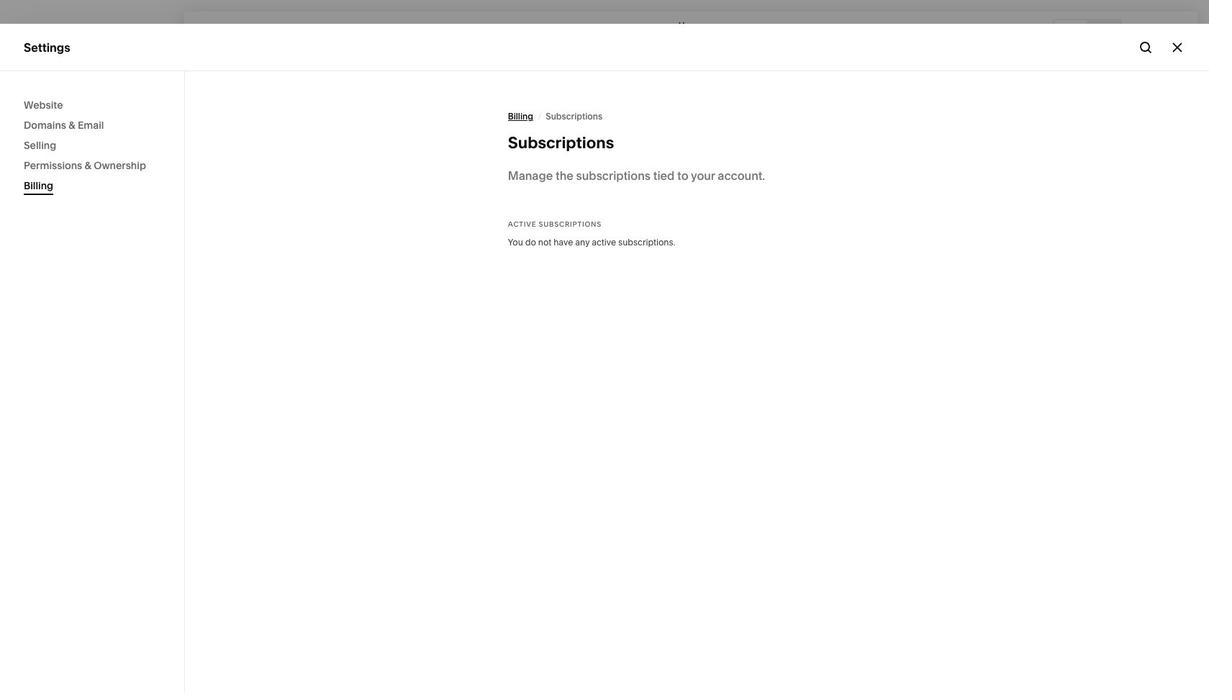 Task type: describe. For each thing, give the bounding box(es) containing it.
search image
[[1138, 39, 1154, 55]]

mobile image
[[1096, 23, 1112, 39]]



Task type: locate. For each thing, give the bounding box(es) containing it.
search image
[[144, 24, 160, 40]]

tab list
[[1055, 20, 1121, 43]]

cross large image
[[1170, 39, 1186, 55]]

logo squarespace image
[[24, 24, 40, 40]]

site preview image
[[1169, 23, 1185, 39]]

desktop image
[[1063, 23, 1079, 39]]

style image
[[1135, 23, 1151, 39]]



